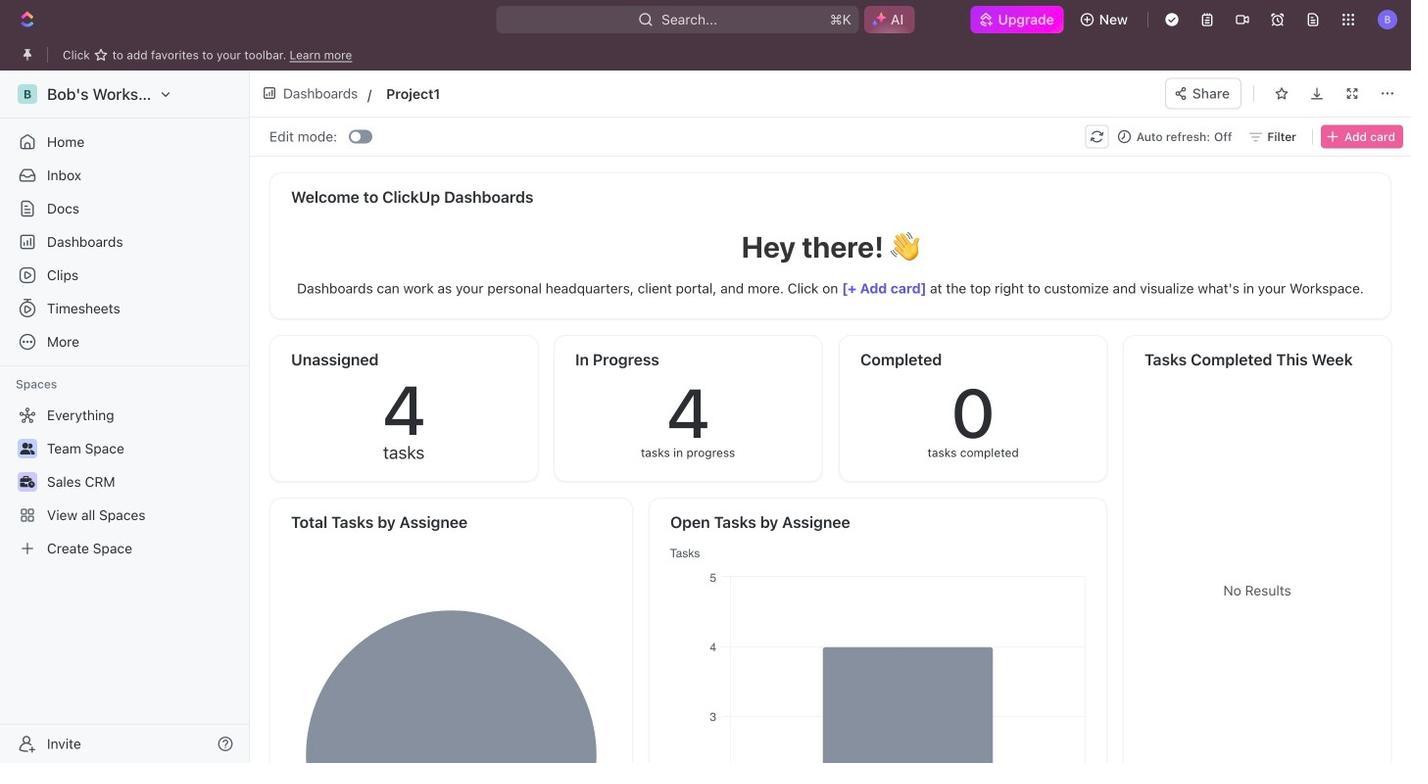 Task type: locate. For each thing, give the bounding box(es) containing it.
sidebar navigation
[[0, 71, 254, 763]]

tree
[[8, 400, 241, 564]]

tree inside sidebar navigation
[[8, 400, 241, 564]]

None text field
[[386, 82, 696, 106]]



Task type: describe. For each thing, give the bounding box(es) containing it.
business time image
[[20, 476, 35, 488]]

user group image
[[20, 443, 35, 455]]

bob's workspace, , element
[[18, 84, 37, 104]]



Task type: vqa. For each thing, say whether or not it's contained in the screenshot.
an for Create an App
no



